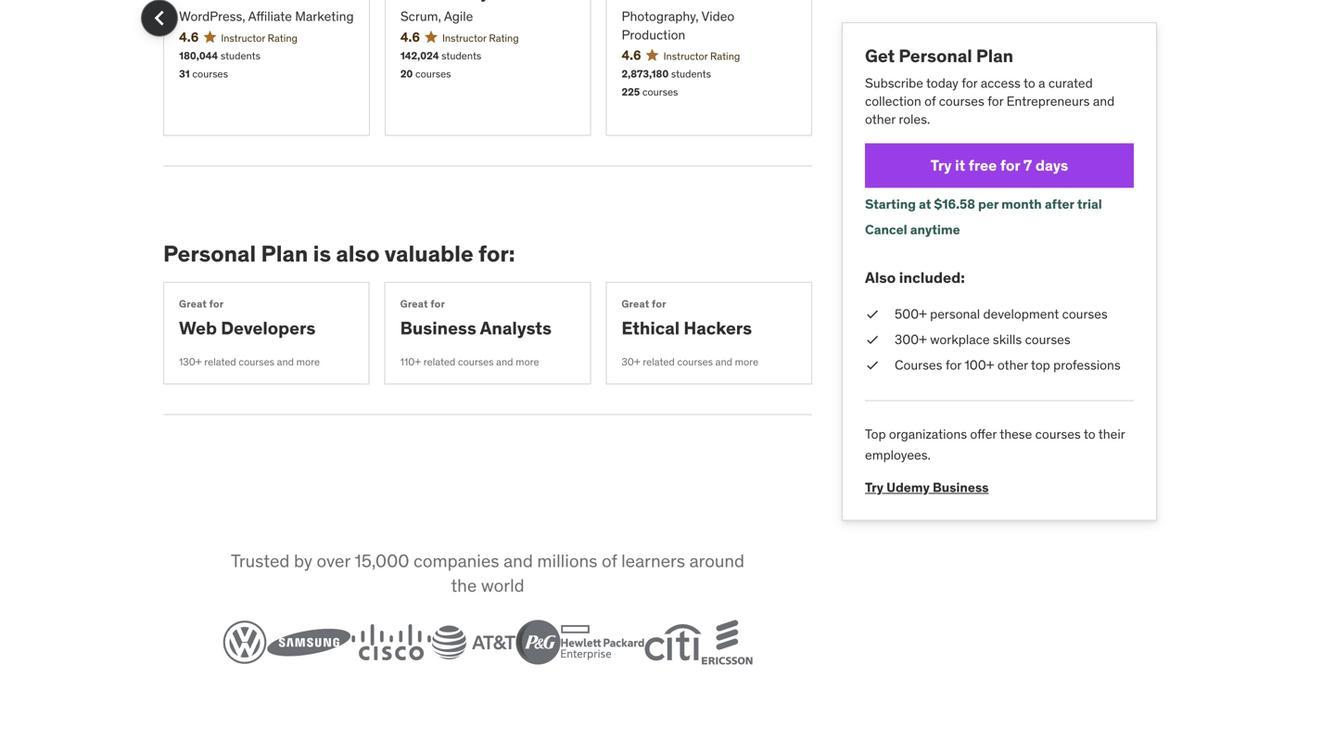 Task type: vqa. For each thing, say whether or not it's contained in the screenshot.
6
no



Task type: locate. For each thing, give the bounding box(es) containing it.
1 horizontal spatial related
[[424, 355, 456, 368]]

rating
[[268, 31, 298, 44], [489, 31, 519, 44], [711, 49, 741, 62]]

1 xsmall image from the top
[[866, 305, 880, 323]]

0 horizontal spatial try
[[866, 479, 884, 496]]

instructor down the agile
[[443, 31, 487, 44]]

related right 130+
[[204, 355, 236, 368]]

4.6 up 2,873,180
[[622, 47, 642, 63]]

2 great from the left
[[400, 298, 428, 311]]

free
[[969, 156, 998, 175]]

1 horizontal spatial instructor rating
[[443, 31, 519, 44]]

world
[[481, 575, 525, 597]]

related for web
[[204, 355, 236, 368]]

related right 30+
[[643, 355, 675, 368]]

web
[[179, 317, 217, 339]]

more down analysts
[[516, 355, 540, 368]]

instructor down photography, video production
[[664, 49, 708, 62]]

1 vertical spatial business
[[933, 479, 989, 496]]

xsmall image down xsmall image
[[866, 356, 880, 375]]

for inside "link"
[[1001, 156, 1021, 175]]

1 horizontal spatial personal
[[899, 45, 973, 67]]

for up 'business analysts' "link"
[[431, 298, 445, 311]]

0 horizontal spatial instructor rating
[[221, 31, 298, 44]]

related
[[204, 355, 236, 368], [424, 355, 456, 368], [643, 355, 675, 368]]

0 vertical spatial other
[[866, 111, 896, 128]]

collection
[[866, 93, 922, 109]]

of
[[925, 93, 936, 109], [602, 550, 617, 572]]

1 horizontal spatial great
[[400, 298, 428, 311]]

plan
[[977, 45, 1014, 67], [261, 240, 308, 268]]

personal plan is also valuable for:
[[163, 240, 515, 268]]

top
[[866, 426, 887, 443]]

business inside 'great for business analysts'
[[400, 317, 477, 339]]

courses down 142,024
[[416, 67, 451, 80]]

0 horizontal spatial related
[[204, 355, 236, 368]]

great up web
[[179, 298, 207, 311]]

courses inside '142,024 students 20 courses'
[[416, 67, 451, 80]]

try inside the 'try udemy business' link
[[866, 479, 884, 496]]

related for ethical
[[643, 355, 675, 368]]

of inside trusted by over 15,000 companies and millions of learners around the world
[[602, 550, 617, 572]]

personal up "great for web developers"
[[163, 240, 256, 268]]

1 horizontal spatial to
[[1084, 426, 1096, 443]]

citi logo image
[[645, 624, 702, 661]]

xsmall image for courses
[[866, 356, 880, 375]]

1 great from the left
[[179, 298, 207, 311]]

great inside "great for web developers"
[[179, 298, 207, 311]]

more for hackers
[[735, 355, 759, 368]]

business
[[400, 317, 477, 339], [933, 479, 989, 496]]

0 vertical spatial personal
[[899, 45, 973, 67]]

instructor rating down wordpress, affiliate marketing on the left top of page
[[221, 31, 298, 44]]

and
[[1094, 93, 1115, 109], [277, 355, 294, 368], [497, 355, 514, 368], [716, 355, 733, 368], [504, 550, 533, 572]]

1 more from the left
[[297, 355, 320, 368]]

business for great for business analysts
[[400, 317, 477, 339]]

1 related from the left
[[204, 355, 236, 368]]

0 horizontal spatial plan
[[261, 240, 308, 268]]

agile
[[444, 8, 473, 25]]

great inside 'great for business analysts'
[[400, 298, 428, 311]]

3 great from the left
[[622, 298, 650, 311]]

0 horizontal spatial 4.6
[[179, 29, 199, 45]]

also included:
[[866, 268, 966, 287]]

20
[[401, 67, 413, 80]]

instructor rating down the agile
[[443, 31, 519, 44]]

for inside 'great for business analysts'
[[431, 298, 445, 311]]

courses down 2,873,180
[[643, 85, 679, 98]]

photography, video production
[[622, 8, 735, 43]]

4.6 up 142,024
[[401, 29, 420, 45]]

and for web developers
[[277, 355, 294, 368]]

students down the agile
[[442, 49, 482, 62]]

1 horizontal spatial instructor
[[443, 31, 487, 44]]

rating for marketing
[[268, 31, 298, 44]]

2 horizontal spatial instructor
[[664, 49, 708, 62]]

courses
[[192, 67, 228, 80], [416, 67, 451, 80], [643, 85, 679, 98], [940, 93, 985, 109], [1063, 306, 1108, 322], [1026, 331, 1071, 348], [239, 355, 275, 368], [458, 355, 494, 368], [678, 355, 713, 368], [1036, 426, 1082, 443]]

students for photography,
[[672, 67, 712, 80]]

for
[[962, 74, 978, 91], [988, 93, 1004, 109], [1001, 156, 1021, 175], [209, 298, 224, 311], [431, 298, 445, 311], [652, 298, 667, 311], [946, 357, 962, 374]]

0 horizontal spatial great
[[179, 298, 207, 311]]

marketing
[[295, 8, 354, 25]]

the
[[451, 575, 477, 597]]

2 related from the left
[[424, 355, 456, 368]]

1 horizontal spatial try
[[931, 156, 952, 175]]

other inside get personal plan subscribe today for access to a curated collection of courses for entrepreneurs and other roles.
[[866, 111, 896, 128]]

180,044
[[179, 49, 218, 62]]

0 horizontal spatial business
[[400, 317, 477, 339]]

starting at $16.58 per month after trial cancel anytime
[[866, 196, 1103, 238]]

instructor down wordpress, affiliate marketing on the left top of page
[[221, 31, 265, 44]]

for left 7
[[1001, 156, 1021, 175]]

more
[[297, 355, 320, 368], [516, 355, 540, 368], [735, 355, 759, 368]]

students inside 180,044 students 31 courses
[[221, 49, 261, 62]]

0 vertical spatial to
[[1024, 74, 1036, 91]]

0 horizontal spatial more
[[297, 355, 320, 368]]

courses inside get personal plan subscribe today for access to a curated collection of courses for entrepreneurs and other roles.
[[940, 93, 985, 109]]

access
[[981, 74, 1021, 91]]

great inside great for ethical hackers
[[622, 298, 650, 311]]

100+
[[965, 357, 995, 374]]

students inside the 2,873,180 students 225 courses
[[672, 67, 712, 80]]

great for business analysts
[[400, 298, 428, 311]]

rating for production
[[711, 49, 741, 62]]

courses down the today
[[940, 93, 985, 109]]

scrum,
[[401, 8, 441, 25]]

more down hackers
[[735, 355, 759, 368]]

1 horizontal spatial other
[[998, 357, 1029, 374]]

for down access
[[988, 93, 1004, 109]]

130+
[[179, 355, 202, 368]]

developers
[[221, 317, 316, 339]]

500+
[[895, 306, 928, 322]]

to left the a
[[1024, 74, 1036, 91]]

and down hackers
[[716, 355, 733, 368]]

att&t logo image
[[432, 626, 516, 660]]

for up web
[[209, 298, 224, 311]]

0 horizontal spatial other
[[866, 111, 896, 128]]

and inside get personal plan subscribe today for access to a curated collection of courses for entrepreneurs and other roles.
[[1094, 93, 1115, 109]]

0 vertical spatial xsmall image
[[866, 305, 880, 323]]

try it free for 7 days link
[[866, 143, 1135, 188]]

also
[[866, 268, 896, 287]]

related right the 110+
[[424, 355, 456, 368]]

to inside get personal plan subscribe today for access to a curated collection of courses for entrepreneurs and other roles.
[[1024, 74, 1036, 91]]

2 horizontal spatial more
[[735, 355, 759, 368]]

and down developers
[[277, 355, 294, 368]]

more for analysts
[[516, 355, 540, 368]]

business analysts link
[[400, 317, 552, 339]]

and down analysts
[[497, 355, 514, 368]]

personal
[[899, 45, 973, 67], [163, 240, 256, 268]]

0 vertical spatial try
[[931, 156, 952, 175]]

great for ethical hackers
[[622, 298, 753, 339]]

video
[[702, 8, 735, 25]]

try
[[931, 156, 952, 175], [866, 479, 884, 496]]

great
[[179, 298, 207, 311], [400, 298, 428, 311], [622, 298, 650, 311]]

1 vertical spatial try
[[866, 479, 884, 496]]

courses right these
[[1036, 426, 1082, 443]]

142,024 students 20 courses
[[401, 49, 482, 80]]

other down skills
[[998, 357, 1029, 374]]

2,873,180 students 225 courses
[[622, 67, 712, 98]]

1 vertical spatial personal
[[163, 240, 256, 268]]

and for ethical hackers
[[716, 355, 733, 368]]

4.6 up 180,044
[[179, 29, 199, 45]]

2 horizontal spatial great
[[622, 298, 650, 311]]

courses
[[895, 357, 943, 374]]

business up the 110+
[[400, 317, 477, 339]]

courses down the web developers link
[[239, 355, 275, 368]]

photography,
[[622, 8, 699, 25]]

of right millions
[[602, 550, 617, 572]]

their
[[1099, 426, 1126, 443]]

great for web developers
[[179, 298, 316, 339]]

samsung logo image
[[267, 629, 351, 657]]

500+ personal development courses
[[895, 306, 1108, 322]]

xsmall image up xsmall image
[[866, 305, 880, 323]]

udemy
[[887, 479, 930, 496]]

xsmall image
[[866, 305, 880, 323], [866, 356, 880, 375]]

students
[[221, 49, 261, 62], [442, 49, 482, 62], [672, 67, 712, 80]]

students right 2,873,180
[[672, 67, 712, 80]]

instructor rating
[[221, 31, 298, 44], [443, 31, 519, 44], [664, 49, 741, 62]]

try inside try it free for 7 days "link"
[[931, 156, 952, 175]]

try left udemy
[[866, 479, 884, 496]]

0 horizontal spatial to
[[1024, 74, 1036, 91]]

web developers link
[[179, 317, 316, 339]]

try left it
[[931, 156, 952, 175]]

2 horizontal spatial 4.6
[[622, 47, 642, 63]]

and up the world
[[504, 550, 533, 572]]

great down valuable
[[400, 298, 428, 311]]

2 xsmall image from the top
[[866, 356, 880, 375]]

over
[[317, 550, 351, 572]]

1 vertical spatial plan
[[261, 240, 308, 268]]

1 horizontal spatial more
[[516, 355, 540, 368]]

plan left is
[[261, 240, 308, 268]]

great for ethical hackers
[[622, 298, 650, 311]]

1 vertical spatial of
[[602, 550, 617, 572]]

courses down 180,044
[[192, 67, 228, 80]]

ethical
[[622, 317, 680, 339]]

and right entrepreneurs
[[1094, 93, 1115, 109]]

2 horizontal spatial instructor rating
[[664, 49, 741, 62]]

other
[[866, 111, 896, 128], [998, 357, 1029, 374]]

entrepreneurs
[[1007, 93, 1091, 109]]

3 related from the left
[[643, 355, 675, 368]]

0 horizontal spatial of
[[602, 550, 617, 572]]

plan up access
[[977, 45, 1014, 67]]

2 more from the left
[[516, 355, 540, 368]]

cisco logo image
[[351, 624, 432, 661]]

for up ethical
[[652, 298, 667, 311]]

0 horizontal spatial students
[[221, 49, 261, 62]]

other down collection
[[866, 111, 896, 128]]

1 vertical spatial xsmall image
[[866, 356, 880, 375]]

to
[[1024, 74, 1036, 91], [1084, 426, 1096, 443]]

2 horizontal spatial related
[[643, 355, 675, 368]]

personal up the today
[[899, 45, 973, 67]]

4.6
[[179, 29, 199, 45], [401, 29, 420, 45], [622, 47, 642, 63]]

to left their
[[1084, 426, 1096, 443]]

to inside top organizations offer these courses to their employees.
[[1084, 426, 1096, 443]]

1 vertical spatial to
[[1084, 426, 1096, 443]]

personal
[[931, 306, 981, 322]]

it
[[956, 156, 966, 175]]

carousel element
[[141, 0, 813, 136]]

great up ethical
[[622, 298, 650, 311]]

business right udemy
[[933, 479, 989, 496]]

0 vertical spatial of
[[925, 93, 936, 109]]

top organizations offer these courses to their employees.
[[866, 426, 1126, 464]]

students right 180,044
[[221, 49, 261, 62]]

0 horizontal spatial instructor
[[221, 31, 265, 44]]

for:
[[479, 240, 515, 268]]

get
[[866, 45, 895, 67]]

organizations
[[890, 426, 968, 443]]

xsmall image
[[866, 331, 880, 349]]

1 horizontal spatial plan
[[977, 45, 1014, 67]]

0 vertical spatial plan
[[977, 45, 1014, 67]]

0 horizontal spatial rating
[[268, 31, 298, 44]]

3 more from the left
[[735, 355, 759, 368]]

1 horizontal spatial business
[[933, 479, 989, 496]]

2 horizontal spatial students
[[672, 67, 712, 80]]

1 horizontal spatial of
[[925, 93, 936, 109]]

of down the today
[[925, 93, 936, 109]]

cancel
[[866, 221, 908, 238]]

142,024
[[401, 49, 439, 62]]

instructor rating down photography, video production
[[664, 49, 741, 62]]

1 horizontal spatial students
[[442, 49, 482, 62]]

more for developers
[[297, 355, 320, 368]]

0 vertical spatial business
[[400, 317, 477, 339]]

2 horizontal spatial rating
[[711, 49, 741, 62]]

more down developers
[[297, 355, 320, 368]]

also
[[336, 240, 380, 268]]

4.6 for wordpress, affiliate marketing
[[179, 29, 199, 45]]

courses inside the 2,873,180 students 225 courses
[[643, 85, 679, 98]]



Task type: describe. For each thing, give the bounding box(es) containing it.
related for business
[[424, 355, 456, 368]]

courses down 'business analysts' "link"
[[458, 355, 494, 368]]

today
[[927, 74, 959, 91]]

starting
[[866, 196, 917, 213]]

2,873,180
[[622, 67, 669, 80]]

courses up professions
[[1063, 306, 1108, 322]]

great for web developers
[[179, 298, 207, 311]]

students inside '142,024 students 20 courses'
[[442, 49, 482, 62]]

procter & gamble logo image
[[516, 621, 561, 665]]

300+ workplace skills courses
[[895, 331, 1071, 348]]

skills
[[994, 331, 1023, 348]]

try for try it free for 7 days
[[931, 156, 952, 175]]

personal inside get personal plan subscribe today for access to a curated collection of courses for entrepreneurs and other roles.
[[899, 45, 973, 67]]

month
[[1002, 196, 1043, 213]]

affiliate
[[248, 8, 292, 25]]

1 vertical spatial other
[[998, 357, 1029, 374]]

300+
[[895, 331, 928, 348]]

for inside great for ethical hackers
[[652, 298, 667, 311]]

workplace
[[931, 331, 990, 348]]

225
[[622, 85, 640, 98]]

courses for 100+ other top professions
[[895, 357, 1121, 374]]

30+
[[622, 355, 641, 368]]

30+ related courses and more
[[622, 355, 759, 368]]

business for try udemy business
[[933, 479, 989, 496]]

ericsson logo image
[[702, 621, 753, 665]]

courses inside top organizations offer these courses to their employees.
[[1036, 426, 1082, 443]]

roles.
[[899, 111, 931, 128]]

ethical hackers link
[[622, 317, 753, 339]]

great for business analysts
[[400, 298, 552, 339]]

of inside get personal plan subscribe today for access to a curated collection of courses for entrepreneurs and other roles.
[[925, 93, 936, 109]]

plan inside get personal plan subscribe today for access to a curated collection of courses for entrepreneurs and other roles.
[[977, 45, 1014, 67]]

15,000
[[355, 550, 410, 572]]

included:
[[900, 268, 966, 287]]

professions
[[1054, 357, 1121, 374]]

and for business analysts
[[497, 355, 514, 368]]

analysts
[[480, 317, 552, 339]]

110+ related courses and more
[[400, 355, 540, 368]]

courses inside 180,044 students 31 courses
[[192, 67, 228, 80]]

these
[[1000, 426, 1033, 443]]

try it free for 7 days
[[931, 156, 1069, 175]]

curated
[[1049, 74, 1094, 91]]

instructor rating for wordpress,
[[221, 31, 298, 44]]

trial
[[1078, 196, 1103, 213]]

by
[[294, 550, 313, 572]]

try udemy business link
[[866, 465, 989, 496]]

instructor for wordpress,
[[221, 31, 265, 44]]

companies
[[414, 550, 500, 572]]

for right the today
[[962, 74, 978, 91]]

$16.58
[[935, 196, 976, 213]]

try for try udemy business
[[866, 479, 884, 496]]

for left 100+
[[946, 357, 962, 374]]

subscribe
[[866, 74, 924, 91]]

0 horizontal spatial personal
[[163, 240, 256, 268]]

xsmall image for 500+
[[866, 305, 880, 323]]

trusted by over 15,000 companies and millions of learners around the world
[[231, 550, 745, 597]]

students for wordpress,
[[221, 49, 261, 62]]

trusted
[[231, 550, 290, 572]]

learners
[[622, 550, 686, 572]]

top
[[1032, 357, 1051, 374]]

1 horizontal spatial rating
[[489, 31, 519, 44]]

a
[[1039, 74, 1046, 91]]

millions
[[538, 550, 598, 572]]

get personal plan subscribe today for access to a curated collection of courses for entrepreneurs and other roles.
[[866, 45, 1115, 128]]

scrum, agile
[[401, 8, 473, 25]]

is
[[313, 240, 331, 268]]

valuable
[[385, 240, 474, 268]]

180,044 students 31 courses
[[179, 49, 261, 80]]

volkswagen logo image
[[223, 621, 267, 665]]

at
[[919, 196, 932, 213]]

130+ related courses and more
[[179, 355, 320, 368]]

for inside "great for web developers"
[[209, 298, 224, 311]]

try udemy business
[[866, 479, 989, 496]]

development
[[984, 306, 1060, 322]]

hewlett packard enterprise logo image
[[561, 625, 645, 661]]

31
[[179, 67, 190, 80]]

after
[[1045, 196, 1075, 213]]

7
[[1024, 156, 1033, 175]]

wordpress,
[[179, 8, 246, 25]]

anytime
[[911, 221, 961, 238]]

employees.
[[866, 447, 931, 464]]

instructor for photography,
[[664, 49, 708, 62]]

instructor rating for photography,
[[664, 49, 741, 62]]

and inside trusted by over 15,000 companies and millions of learners around the world
[[504, 550, 533, 572]]

wordpress, affiliate marketing
[[179, 8, 354, 25]]

hackers
[[684, 317, 753, 339]]

previous image
[[145, 3, 174, 33]]

offer
[[971, 426, 997, 443]]

per
[[979, 196, 999, 213]]

days
[[1036, 156, 1069, 175]]

production
[[622, 26, 686, 43]]

courses up top
[[1026, 331, 1071, 348]]

around
[[690, 550, 745, 572]]

4.6 for photography, video production
[[622, 47, 642, 63]]

courses down ethical hackers link
[[678, 355, 713, 368]]

110+
[[400, 355, 421, 368]]

1 horizontal spatial 4.6
[[401, 29, 420, 45]]



